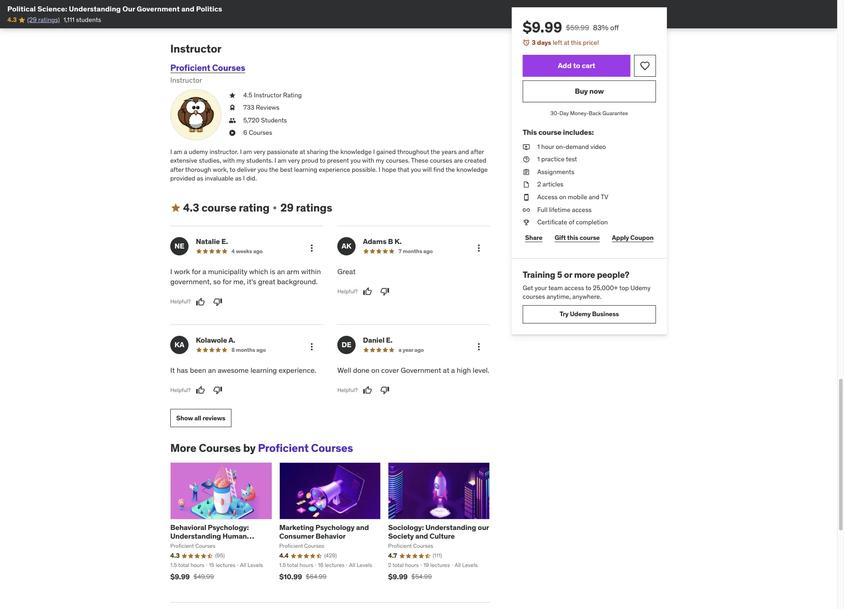 Task type: describe. For each thing, give the bounding box(es) containing it.
1 as from the left
[[197, 174, 203, 182]]

reviews
[[203, 414, 226, 422]]

learning inside i am a udemy instructor. i am very passionate at sharing the knowledge i gained throughout the years and after extensive studies, with my students. i am very proud to present you with my courses. these courses are created after thorough work, to deliver you the best learning experience possible. i hope that you will find the knowledge provided as invaluable as i did.
[[294, 165, 318, 174]]

ratings)
[[38, 16, 60, 24]]

helpful? for well done on cover government at a high level.
[[338, 386, 358, 393]]

gift this course link
[[553, 229, 603, 247]]

students
[[76, 16, 101, 24]]

1 vertical spatial for
[[223, 277, 232, 286]]

proficient inside "sociology: understanding our society and culture proficient courses"
[[389, 543, 412, 549]]

mobile
[[568, 193, 588, 201]]

1 vertical spatial udemy
[[570, 310, 591, 318]]

429 reviews element
[[325, 552, 337, 560]]

i down passionate
[[275, 156, 276, 165]]

so
[[213, 277, 221, 286]]

1 vertical spatial learning
[[251, 365, 277, 374]]

1 vertical spatial an
[[208, 365, 216, 374]]

all
[[195, 414, 201, 422]]

0 vertical spatial very
[[254, 147, 266, 156]]

find
[[434, 165, 445, 174]]

$9.99 for $9.99 $54.99
[[389, 572, 408, 581]]

team
[[549, 284, 563, 292]]

i right instructor.
[[240, 147, 242, 156]]

4.3 for (95)
[[170, 552, 180, 560]]

0 vertical spatial after
[[471, 147, 484, 156]]

training
[[523, 269, 556, 280]]

ratings
[[296, 201, 333, 215]]

mark review by daniel e. as helpful image
[[363, 386, 372, 395]]

demand
[[566, 142, 589, 151]]

share
[[526, 234, 543, 242]]

government,
[[170, 277, 212, 286]]

0 vertical spatial this
[[571, 38, 582, 47]]

ago for kolawole a.
[[257, 346, 266, 353]]

day
[[560, 109, 569, 116]]

marketing psychology and consumer behavior link
[[279, 523, 369, 541]]

that
[[398, 165, 410, 174]]

done
[[353, 365, 370, 374]]

1.5 for $9.99
[[170, 562, 177, 568]]

i left hope
[[379, 165, 381, 174]]

2 articles
[[538, 180, 564, 188]]

to right work,
[[230, 165, 236, 174]]

provided
[[170, 174, 195, 182]]

ne
[[175, 241, 185, 250]]

xsmall image for reviews
[[229, 103, 236, 112]]

2 as from the left
[[235, 174, 242, 182]]

733 reviews
[[244, 103, 280, 112]]

well done on cover government at a high level.
[[338, 365, 490, 374]]

4.5 instructor rating
[[244, 91, 302, 99]]

0 vertical spatial knowledge
[[341, 147, 372, 156]]

extensive
[[170, 156, 198, 165]]

xsmall image for lifetime
[[523, 205, 531, 214]]

1 horizontal spatial proficient courses link
[[258, 441, 353, 455]]

0 vertical spatial on
[[560, 193, 567, 201]]

levels for behavioral psychology: understanding human behavior
[[248, 562, 263, 568]]

2 for 2 total hours
[[389, 562, 392, 568]]

7 months ago
[[399, 248, 433, 254]]

1,111
[[63, 16, 75, 24]]

all levels for marketing psychology and consumer behavior
[[349, 562, 373, 568]]

0 horizontal spatial you
[[258, 165, 268, 174]]

certificate
[[538, 218, 568, 226]]

access
[[538, 193, 558, 201]]

wishlist image
[[640, 60, 651, 71]]

4
[[232, 248, 235, 254]]

great
[[258, 277, 276, 286]]

0 vertical spatial access
[[573, 205, 592, 214]]

completion
[[576, 218, 608, 226]]

$59.99
[[566, 23, 590, 32]]

7
[[399, 248, 402, 254]]

kolawole
[[196, 335, 227, 344]]

a left year
[[399, 346, 402, 353]]

helpful? for it has been an awesome learning experience.
[[170, 386, 191, 393]]

buy now
[[575, 86, 604, 95]]

all for behavioral psychology: understanding human behavior
[[240, 562, 246, 568]]

xsmall image left assignments
[[523, 168, 531, 177]]

been
[[190, 365, 206, 374]]

$9.99 for $9.99 $49.99
[[170, 572, 190, 581]]

ago for natalie e.
[[253, 248, 263, 254]]

0 horizontal spatial for
[[192, 267, 201, 276]]

access on mobile and tv
[[538, 193, 609, 201]]

government for at
[[401, 365, 442, 374]]

add to cart
[[558, 61, 596, 70]]

year
[[403, 346, 414, 353]]

video
[[591, 142, 606, 151]]

lectures for behavioral psychology: understanding human behavior
[[216, 562, 236, 568]]

which
[[249, 267, 268, 276]]

xsmall image for practice
[[523, 155, 531, 164]]

anytime,
[[547, 292, 571, 301]]

show all reviews
[[176, 414, 226, 422]]

hour
[[542, 142, 555, 151]]

k.
[[395, 237, 402, 246]]

6
[[244, 129, 247, 137]]

municipality
[[208, 267, 248, 276]]

$9.99 for $9.99 $59.99 83% off
[[523, 18, 563, 37]]

passionate
[[267, 147, 298, 156]]

lectures for marketing psychology and consumer behavior
[[325, 562, 345, 568]]

it's
[[247, 277, 257, 286]]

understanding for psychology:
[[170, 531, 221, 541]]

present
[[327, 156, 349, 165]]

government for and
[[137, 4, 180, 13]]

back
[[589, 109, 602, 116]]

total for behavioral psychology: understanding human behavior
[[178, 562, 189, 568]]

1 vertical spatial 4.3
[[183, 201, 199, 215]]

medium image
[[170, 203, 181, 214]]

the left best
[[269, 165, 279, 174]]

a inside i am a udemy instructor. i am very passionate at sharing the knowledge i gained throughout the years and after extensive studies, with my students. i am very proud to present you with my courses. these courses are created after thorough work, to deliver you the best learning experience possible. i hope that you will find the knowledge provided as invaluable as i did.
[[184, 147, 187, 156]]

adams b k.
[[363, 237, 402, 246]]

1 vertical spatial on
[[372, 365, 380, 374]]

a inside i work for a municipality which is an arm within government, so for me, it's great background.
[[203, 267, 206, 276]]

5,720
[[244, 116, 260, 124]]

xsmall image for access
[[523, 193, 531, 202]]

i left gained
[[374, 147, 375, 156]]

or
[[565, 269, 573, 280]]

lifetime
[[550, 205, 571, 214]]

apply coupon
[[613, 234, 654, 242]]

psychology:
[[208, 523, 249, 532]]

83%
[[594, 23, 609, 32]]

to down sharing
[[320, 156, 326, 165]]

course inside gift this course link
[[580, 234, 600, 242]]

$64.99
[[306, 572, 327, 581]]

1 with from the left
[[223, 156, 235, 165]]

2 horizontal spatial am
[[278, 156, 287, 165]]

ak
[[342, 241, 352, 250]]

25,000+
[[593, 284, 619, 292]]

proud
[[302, 156, 319, 165]]

95 reviews element
[[215, 552, 225, 560]]

mark review by kolawole a. as unhelpful image
[[213, 386, 222, 395]]

rating
[[283, 91, 302, 99]]

more
[[575, 269, 596, 280]]

it
[[170, 365, 175, 374]]

adams
[[363, 237, 387, 246]]

1.5 for $10.99
[[279, 562, 286, 568]]

xsmall image for certificate
[[523, 218, 531, 227]]

instructor inside proficient courses instructor
[[170, 75, 202, 85]]

helpful? for i work for a municipality which is an arm within government, so for me, it's great background.
[[170, 298, 191, 305]]

courses inside marketing psychology and consumer behavior proficient courses
[[304, 543, 325, 549]]

additional actions for review by kolawole a. image
[[307, 341, 318, 352]]

and inside marketing psychology and consumer behavior proficient courses
[[356, 523, 369, 532]]

this course includes:
[[523, 128, 594, 137]]

2 vertical spatial instructor
[[254, 91, 282, 99]]

well
[[338, 365, 352, 374]]

an inside i work for a municipality which is an arm within government, so for me, it's great background.
[[277, 267, 285, 276]]

understanding inside "sociology: understanding our society and culture proficient courses"
[[426, 523, 477, 532]]

training 5 or more people? get your team access to 25,000+ top udemy courses anytime, anywhere.
[[523, 269, 651, 301]]

15
[[209, 562, 215, 568]]

gift
[[555, 234, 566, 242]]

mark review by adams b k. as unhelpful image
[[380, 287, 390, 296]]

8
[[232, 346, 235, 353]]

try udemy business link
[[523, 305, 657, 323]]

1 for 1 hour on-demand video
[[538, 142, 540, 151]]

all levels for behavioral psychology: understanding human behavior
[[240, 562, 263, 568]]

guarantee
[[603, 109, 629, 116]]

try
[[560, 310, 569, 318]]

daniel e.
[[363, 335, 393, 344]]

additional actions for review by daniel e. image
[[474, 341, 485, 352]]

hours for behavioral psychology: understanding human behavior
[[191, 562, 205, 568]]

2 horizontal spatial you
[[411, 165, 421, 174]]

months for adams b k.
[[403, 248, 423, 254]]

1 horizontal spatial you
[[351, 156, 361, 165]]

society
[[389, 531, 414, 541]]

0 horizontal spatial am
[[174, 147, 183, 156]]

students
[[261, 116, 287, 124]]

our
[[478, 523, 489, 532]]

the right find
[[446, 165, 455, 174]]

a left high
[[452, 365, 455, 374]]

months for kolawole a.
[[236, 346, 255, 353]]

arm
[[287, 267, 300, 276]]

courses inside proficient courses instructor
[[212, 62, 245, 73]]

2 total hours
[[389, 562, 419, 568]]

xsmall image for courses
[[229, 129, 236, 138]]

the left years
[[431, 147, 440, 156]]

access inside training 5 or more people? get your team access to 25,000+ top udemy courses anytime, anywhere.
[[565, 284, 585, 292]]

daniel
[[363, 335, 385, 344]]

(29
[[27, 16, 37, 24]]

coupon
[[631, 234, 654, 242]]

marketing
[[279, 523, 314, 532]]

(111)
[[433, 552, 443, 559]]

proficient inside proficient courses instructor
[[170, 62, 210, 73]]



Task type: locate. For each thing, give the bounding box(es) containing it.
4 weeks ago
[[232, 248, 263, 254]]

3 levels from the left
[[463, 562, 478, 568]]

price!
[[584, 38, 600, 47]]

ago right year
[[415, 346, 424, 353]]

2 horizontal spatial all levels
[[455, 562, 478, 568]]

and inside i am a udemy instructor. i am very passionate at sharing the knowledge i gained throughout the years and after extensive studies, with my students. i am very proud to present you with my courses. these courses are created after thorough work, to deliver you the best learning experience possible. i hope that you will find the knowledge provided as invaluable as i did.
[[459, 147, 469, 156]]

$9.99 up days on the top of page
[[523, 18, 563, 37]]

you down the these
[[411, 165, 421, 174]]

studies,
[[199, 156, 221, 165]]

1 horizontal spatial my
[[376, 156, 385, 165]]

of
[[569, 218, 575, 226]]

and left culture
[[416, 531, 428, 541]]

0 vertical spatial courses
[[430, 156, 453, 165]]

xsmall image for 2
[[523, 180, 531, 189]]

xsmall image left 4.5
[[229, 91, 236, 100]]

instructor.
[[210, 147, 239, 156]]

1 vertical spatial at
[[300, 147, 306, 156]]

1 horizontal spatial all levels
[[349, 562, 373, 568]]

deliver
[[237, 165, 256, 174]]

0 vertical spatial 4.3
[[7, 16, 17, 24]]

xsmall image
[[229, 91, 236, 100], [523, 180, 531, 189], [523, 193, 531, 202], [523, 218, 531, 227]]

1
[[538, 142, 540, 151], [538, 155, 540, 163]]

1 horizontal spatial 1.5 total hours
[[279, 562, 314, 568]]

29
[[281, 201, 294, 215]]

2 my from the left
[[376, 156, 385, 165]]

access down mobile
[[573, 205, 592, 214]]

total for sociology: understanding our society and culture
[[393, 562, 404, 568]]

xsmall image left 29
[[272, 204, 279, 212]]

xsmall image down this on the right top
[[523, 142, 531, 151]]

political
[[7, 4, 36, 13]]

1 horizontal spatial an
[[277, 267, 285, 276]]

mark review by adams b k. as helpful image
[[363, 287, 372, 296]]

experience.
[[279, 365, 317, 374]]

high
[[457, 365, 471, 374]]

add to cart button
[[523, 55, 631, 77]]

1 horizontal spatial at
[[443, 365, 450, 374]]

0 horizontal spatial 4.3
[[7, 16, 17, 24]]

mark review by daniel e. as unhelpful image
[[380, 386, 390, 395]]

1.5 total hours up $10.99
[[279, 562, 314, 568]]

the up the present
[[330, 147, 339, 156]]

1.5 up '$9.99 $49.99' at the bottom left of the page
[[170, 562, 177, 568]]

understanding up students
[[69, 4, 121, 13]]

i left did. at the left top
[[243, 174, 245, 182]]

at
[[564, 38, 570, 47], [300, 147, 306, 156], [443, 365, 450, 374]]

cover
[[382, 365, 399, 374]]

kolawole a.
[[196, 335, 235, 344]]

$9.99 $59.99 83% off
[[523, 18, 619, 37]]

1 vertical spatial this
[[568, 234, 579, 242]]

to inside button
[[574, 61, 581, 70]]

after up provided
[[170, 165, 184, 174]]

gained
[[377, 147, 396, 156]]

2 1 from the top
[[538, 155, 540, 163]]

0 horizontal spatial 2
[[389, 562, 392, 568]]

access
[[573, 205, 592, 214], [565, 284, 585, 292]]

with
[[223, 156, 235, 165], [363, 156, 375, 165]]

all levels right 16 lectures
[[349, 562, 373, 568]]

hours up $10.99 $64.99
[[300, 562, 314, 568]]

xsmall image for hour
[[523, 142, 531, 151]]

for right so
[[223, 277, 232, 286]]

psychology
[[316, 523, 355, 532]]

at up proud
[[300, 147, 306, 156]]

courses down get
[[523, 292, 546, 301]]

sociology:
[[389, 523, 424, 532]]

knowledge
[[341, 147, 372, 156], [457, 165, 488, 174]]

xsmall image up share
[[523, 218, 531, 227]]

science:
[[37, 4, 67, 13]]

all levels right 19 lectures on the right bottom
[[455, 562, 478, 568]]

government
[[137, 4, 180, 13], [401, 365, 442, 374]]

0 vertical spatial course
[[539, 128, 562, 137]]

on-
[[556, 142, 566, 151]]

hope
[[382, 165, 397, 174]]

0 horizontal spatial after
[[170, 165, 184, 174]]

instructor up proficient courses image
[[170, 75, 202, 85]]

1 horizontal spatial behavior
[[316, 531, 346, 541]]

levels right 16 lectures
[[357, 562, 373, 568]]

0 horizontal spatial behavior
[[170, 540, 201, 549]]

level.
[[473, 365, 490, 374]]

2 vertical spatial 4.3
[[170, 552, 180, 560]]

2 levels from the left
[[357, 562, 373, 568]]

19 lectures
[[424, 562, 450, 568]]

by
[[243, 441, 256, 455]]

1 vertical spatial instructor
[[170, 75, 202, 85]]

udemy right top
[[631, 284, 651, 292]]

behavioral psychology: understanding human behavior link
[[170, 523, 254, 549]]

2 for 2 articles
[[538, 180, 542, 188]]

0 vertical spatial at
[[564, 38, 570, 47]]

1 vertical spatial proficient courses link
[[258, 441, 353, 455]]

proficient courses image
[[170, 89, 222, 140]]

1 horizontal spatial all
[[349, 562, 356, 568]]

try udemy business
[[560, 310, 620, 318]]

reviews
[[256, 103, 280, 112]]

for
[[192, 267, 201, 276], [223, 277, 232, 286]]

assignments
[[538, 168, 575, 176]]

i
[[170, 147, 172, 156], [240, 147, 242, 156], [374, 147, 375, 156], [275, 156, 276, 165], [379, 165, 381, 174], [243, 174, 245, 182], [170, 267, 172, 276]]

a up extensive
[[184, 147, 187, 156]]

1.5 total hours for $9.99
[[170, 562, 205, 568]]

natalie
[[196, 237, 220, 246]]

thorough
[[185, 165, 211, 174]]

1 all from the left
[[240, 562, 246, 568]]

levels for sociology: understanding our society and culture
[[463, 562, 478, 568]]

1 left practice
[[538, 155, 540, 163]]

1 vertical spatial months
[[236, 346, 255, 353]]

3 lectures from the left
[[431, 562, 450, 568]]

levels right 19 lectures on the right bottom
[[463, 562, 478, 568]]

you up possible.
[[351, 156, 361, 165]]

3 total from the left
[[393, 562, 404, 568]]

2 horizontal spatial at
[[564, 38, 570, 47]]

4.4
[[279, 552, 289, 560]]

access down or
[[565, 284, 585, 292]]

ago up it has been an awesome learning experience.
[[257, 346, 266, 353]]

additional actions for review by adams b k. image
[[474, 243, 485, 253]]

0 horizontal spatial an
[[208, 365, 216, 374]]

1 horizontal spatial months
[[403, 248, 423, 254]]

2 1.5 total hours from the left
[[279, 562, 314, 568]]

all
[[240, 562, 246, 568], [349, 562, 356, 568], [455, 562, 461, 568]]

1 horizontal spatial am
[[243, 147, 252, 156]]

i inside i work for a municipality which is an arm within government, so for me, it's great background.
[[170, 267, 172, 276]]

2 all levels from the left
[[349, 562, 373, 568]]

xsmall image for 4.5
[[229, 91, 236, 100]]

understanding up proficient courses
[[170, 531, 221, 541]]

additional actions for review by natalie e. image
[[307, 243, 318, 253]]

xsmall image left full
[[523, 205, 531, 214]]

1 horizontal spatial understanding
[[170, 531, 221, 541]]

will
[[423, 165, 432, 174]]

1 lectures from the left
[[216, 562, 236, 568]]

0 horizontal spatial all
[[240, 562, 246, 568]]

4.3 course rating
[[183, 201, 270, 215]]

0 horizontal spatial understanding
[[69, 4, 121, 13]]

0 vertical spatial months
[[403, 248, 423, 254]]

proficient courses link
[[170, 62, 245, 73], [258, 441, 353, 455]]

1 vertical spatial courses
[[523, 292, 546, 301]]

0 horizontal spatial all levels
[[240, 562, 263, 568]]

$9.99 $49.99
[[170, 572, 214, 581]]

1 1.5 total hours from the left
[[170, 562, 205, 568]]

political science: understanding our government and politics
[[7, 4, 222, 13]]

levels for marketing psychology and consumer behavior
[[357, 562, 373, 568]]

1 1.5 from the left
[[170, 562, 177, 568]]

0 horizontal spatial learning
[[251, 365, 277, 374]]

invaluable
[[205, 174, 234, 182]]

e. right daniel
[[386, 335, 393, 344]]

0 vertical spatial udemy
[[631, 284, 651, 292]]

1 horizontal spatial 2
[[538, 180, 542, 188]]

1 horizontal spatial learning
[[294, 165, 318, 174]]

2 horizontal spatial $9.99
[[523, 18, 563, 37]]

human
[[223, 531, 247, 541]]

4.3 for (29 ratings)
[[7, 16, 17, 24]]

1 vertical spatial after
[[170, 165, 184, 174]]

udemy inside training 5 or more people? get your team access to 25,000+ top udemy courses anytime, anywhere.
[[631, 284, 651, 292]]

my up 'deliver'
[[237, 156, 245, 165]]

behavior inside marketing psychology and consumer behavior proficient courses
[[316, 531, 346, 541]]

behavior inside the behavioral psychology: understanding human behavior
[[170, 540, 201, 549]]

total for marketing psychology and consumer behavior
[[287, 562, 298, 568]]

ago right the weeks
[[253, 248, 263, 254]]

to inside training 5 or more people? get your team access to 25,000+ top udemy courses anytime, anywhere.
[[586, 284, 592, 292]]

an right is
[[277, 267, 285, 276]]

proficient inside marketing psychology and consumer behavior proficient courses
[[279, 543, 303, 549]]

am up extensive
[[174, 147, 183, 156]]

total up '$9.99 $49.99' at the bottom left of the page
[[178, 562, 189, 568]]

possible.
[[352, 165, 377, 174]]

1 my from the left
[[237, 156, 245, 165]]

after
[[471, 147, 484, 156], [170, 165, 184, 174]]

0 horizontal spatial total
[[178, 562, 189, 568]]

3 all from the left
[[455, 562, 461, 568]]

2 horizontal spatial hours
[[405, 562, 419, 568]]

at right left
[[564, 38, 570, 47]]

0 horizontal spatial lectures
[[216, 562, 236, 568]]

mark review by natalie e. as unhelpful image
[[213, 297, 222, 306]]

i work for a municipality which is an arm within government, so for me, it's great background.
[[170, 267, 321, 286]]

best
[[280, 165, 293, 174]]

1.5 down the 4.4
[[279, 562, 286, 568]]

xsmall image left access in the top right of the page
[[523, 193, 531, 202]]

course down invaluable
[[202, 201, 237, 215]]

0 horizontal spatial $9.99
[[170, 572, 190, 581]]

1 horizontal spatial hours
[[300, 562, 314, 568]]

did.
[[247, 174, 257, 182]]

money-
[[571, 109, 589, 116]]

xsmall image for students
[[229, 116, 236, 125]]

learning down proud
[[294, 165, 318, 174]]

instructor up proficient courses instructor
[[170, 41, 222, 56]]

1 hours from the left
[[191, 562, 205, 568]]

me,
[[234, 277, 245, 286]]

xsmall image
[[229, 103, 236, 112], [229, 116, 236, 125], [229, 129, 236, 138], [523, 142, 531, 151], [523, 155, 531, 164], [523, 168, 531, 177], [272, 204, 279, 212], [523, 205, 531, 214]]

1 vertical spatial access
[[565, 284, 585, 292]]

and left politics
[[181, 4, 195, 13]]

1 horizontal spatial levels
[[357, 562, 373, 568]]

1 horizontal spatial with
[[363, 156, 375, 165]]

0 horizontal spatial very
[[254, 147, 266, 156]]

after up created
[[471, 147, 484, 156]]

16 lectures
[[318, 562, 345, 568]]

2 horizontal spatial total
[[393, 562, 404, 568]]

on right done
[[372, 365, 380, 374]]

xsmall image left '5,720'
[[229, 116, 236, 125]]

1.5 total hours for $10.99
[[279, 562, 314, 568]]

helpful? for great
[[338, 288, 358, 295]]

learning down 8 months ago
[[251, 365, 277, 374]]

weeks
[[236, 248, 252, 254]]

and inside "sociology: understanding our society and culture proficient courses"
[[416, 531, 428, 541]]

2 all from the left
[[349, 562, 356, 568]]

courses.
[[386, 156, 410, 165]]

hours up '$9.99 $49.99' at the bottom left of the page
[[191, 562, 205, 568]]

am down passionate
[[278, 156, 287, 165]]

behavior for behavioral
[[170, 540, 201, 549]]

courses inside training 5 or more people? get your team access to 25,000+ top udemy courses anytime, anywhere.
[[523, 292, 546, 301]]

i up extensive
[[170, 147, 172, 156]]

very up best
[[288, 156, 300, 165]]

as down "thorough"
[[197, 174, 203, 182]]

0 horizontal spatial at
[[300, 147, 306, 156]]

4.3 right 'medium' icon
[[183, 201, 199, 215]]

understanding inside the behavioral psychology: understanding human behavior
[[170, 531, 221, 541]]

de
[[342, 340, 352, 349]]

$9.99 down "2 total hours"
[[389, 572, 408, 581]]

alarm image
[[523, 39, 531, 46]]

0 horizontal spatial knowledge
[[341, 147, 372, 156]]

hours for sociology: understanding our society and culture
[[405, 562, 419, 568]]

course down completion
[[580, 234, 600, 242]]

1 horizontal spatial e.
[[386, 335, 393, 344]]

0 vertical spatial 2
[[538, 180, 542, 188]]

0 horizontal spatial months
[[236, 346, 255, 353]]

0 horizontal spatial as
[[197, 174, 203, 182]]

733
[[244, 103, 255, 112]]

courses up find
[[430, 156, 453, 165]]

1 levels from the left
[[248, 562, 263, 568]]

0 horizontal spatial e.
[[222, 237, 228, 246]]

30-
[[551, 109, 560, 116]]

you down students.
[[258, 165, 268, 174]]

2 total from the left
[[287, 562, 298, 568]]

1 horizontal spatial on
[[560, 193, 567, 201]]

lectures down 429 reviews element
[[325, 562, 345, 568]]

0 horizontal spatial 1.5
[[170, 562, 177, 568]]

0 horizontal spatial proficient courses link
[[170, 62, 245, 73]]

government down a year ago
[[401, 365, 442, 374]]

1 horizontal spatial $9.99
[[389, 572, 408, 581]]

2 hours from the left
[[300, 562, 314, 568]]

1 horizontal spatial lectures
[[325, 562, 345, 568]]

0 vertical spatial instructor
[[170, 41, 222, 56]]

ago for adams b k.
[[424, 248, 433, 254]]

1 horizontal spatial as
[[235, 174, 242, 182]]

for up government,
[[192, 267, 201, 276]]

3 hours from the left
[[405, 562, 419, 568]]

course for 4.3
[[202, 201, 237, 215]]

0 vertical spatial e.
[[222, 237, 228, 246]]

0 vertical spatial government
[[137, 4, 180, 13]]

courses inside i am a udemy instructor. i am very passionate at sharing the knowledge i gained throughout the years and after extensive studies, with my students. i am very proud to present you with my courses. these courses are created after thorough work, to deliver you the best learning experience possible. i hope that you will find the knowledge provided as invaluable as i did.
[[430, 156, 453, 165]]

4.3 down proficient courses
[[170, 552, 180, 560]]

hours for marketing psychology and consumer behavior
[[300, 562, 314, 568]]

total up $10.99
[[287, 562, 298, 568]]

experience
[[319, 165, 351, 174]]

months right 8
[[236, 346, 255, 353]]

courses
[[212, 62, 245, 73], [249, 129, 272, 137], [199, 441, 241, 455], [311, 441, 353, 455], [195, 543, 216, 549], [304, 543, 325, 549], [414, 543, 434, 549]]

0 horizontal spatial 1.5 total hours
[[170, 562, 205, 568]]

courses
[[430, 156, 453, 165], [523, 292, 546, 301]]

all levels right '15 lectures'
[[240, 562, 263, 568]]

udemy right try
[[570, 310, 591, 318]]

1 vertical spatial knowledge
[[457, 165, 488, 174]]

30-day money-back guarantee
[[551, 109, 629, 116]]

background.
[[277, 277, 318, 286]]

1 horizontal spatial 1.5
[[279, 562, 286, 568]]

great
[[338, 267, 356, 276]]

all levels for sociology: understanding our society and culture
[[455, 562, 478, 568]]

e. for daniel e.
[[386, 335, 393, 344]]

1 horizontal spatial courses
[[523, 292, 546, 301]]

0 horizontal spatial with
[[223, 156, 235, 165]]

0 vertical spatial for
[[192, 267, 201, 276]]

1 horizontal spatial total
[[287, 562, 298, 568]]

government right our
[[137, 4, 180, 13]]

my down gained
[[376, 156, 385, 165]]

you
[[351, 156, 361, 165], [258, 165, 268, 174], [411, 165, 421, 174]]

0 horizontal spatial on
[[372, 365, 380, 374]]

helpful? left mark review by kolawole a. as helpful icon
[[170, 386, 191, 393]]

courses inside "sociology: understanding our society and culture proficient courses"
[[414, 543, 434, 549]]

with down instructor.
[[223, 156, 235, 165]]

all for sociology: understanding our society and culture
[[455, 562, 461, 568]]

and up are
[[459, 147, 469, 156]]

a up government,
[[203, 267, 206, 276]]

this left price!
[[571, 38, 582, 47]]

$10.99 $64.99
[[279, 572, 327, 581]]

very
[[254, 147, 266, 156], [288, 156, 300, 165]]

marketing psychology and consumer behavior proficient courses
[[279, 523, 369, 549]]

at inside i am a udemy instructor. i am very passionate at sharing the knowledge i gained throughout the years and after extensive studies, with my students. i am very proud to present you with my courses. these courses are created after thorough work, to deliver you the best learning experience possible. i hope that you will find the knowledge provided as invaluable as i did.
[[300, 147, 306, 156]]

1 1 from the top
[[538, 142, 540, 151]]

0 vertical spatial learning
[[294, 165, 318, 174]]

1 total from the left
[[178, 562, 189, 568]]

1 all levels from the left
[[240, 562, 263, 568]]

2 lectures from the left
[[325, 562, 345, 568]]

1 for 1 practice test
[[538, 155, 540, 163]]

i left work
[[170, 267, 172, 276]]

111 reviews element
[[433, 552, 443, 560]]

gift this course
[[555, 234, 600, 242]]

add
[[558, 61, 572, 70]]

behavior for marketing
[[316, 531, 346, 541]]

0 horizontal spatial course
[[202, 201, 237, 215]]

all for marketing psychology and consumer behavior
[[349, 562, 356, 568]]

1 horizontal spatial very
[[288, 156, 300, 165]]

course for this
[[539, 128, 562, 137]]

0 horizontal spatial government
[[137, 4, 180, 13]]

0 vertical spatial 1
[[538, 142, 540, 151]]

proficient courses instructor
[[170, 62, 245, 85]]

e. right natalie
[[222, 237, 228, 246]]

e. for natalie e.
[[222, 237, 228, 246]]

0 horizontal spatial levels
[[248, 562, 263, 568]]

with up possible.
[[363, 156, 375, 165]]

instructor up 'reviews' in the left of the page
[[254, 91, 282, 99]]

and left tv
[[589, 193, 600, 201]]

at left high
[[443, 365, 450, 374]]

behavior up (429)
[[316, 531, 346, 541]]

xsmall image left practice
[[523, 155, 531, 164]]

0 vertical spatial proficient courses link
[[170, 62, 245, 73]]

2 with from the left
[[363, 156, 375, 165]]

this right gift
[[568, 234, 579, 242]]

lectures down 95 reviews element
[[216, 562, 236, 568]]

e.
[[222, 237, 228, 246], [386, 335, 393, 344]]

$10.99
[[279, 572, 302, 581]]

lectures for sociology: understanding our society and culture
[[431, 562, 450, 568]]

ago for daniel e.
[[415, 346, 424, 353]]

on up full lifetime access
[[560, 193, 567, 201]]

4.3 down political on the left
[[7, 16, 17, 24]]

hours up $9.99 $54.99
[[405, 562, 419, 568]]

mark review by kolawole a. as helpful image
[[196, 386, 205, 395]]

helpful?
[[338, 288, 358, 295], [170, 298, 191, 305], [170, 386, 191, 393], [338, 386, 358, 393]]

2 down 4.7
[[389, 562, 392, 568]]

3 all levels from the left
[[455, 562, 478, 568]]

2 horizontal spatial levels
[[463, 562, 478, 568]]

xsmall image left 6
[[229, 129, 236, 138]]

1 horizontal spatial government
[[401, 365, 442, 374]]

$9.99 $54.99
[[389, 572, 432, 581]]

articles
[[543, 180, 564, 188]]

2 horizontal spatial 4.3
[[183, 201, 199, 215]]

2 1.5 from the left
[[279, 562, 286, 568]]

1 horizontal spatial after
[[471, 147, 484, 156]]

1 vertical spatial 2
[[389, 562, 392, 568]]

mark review by natalie e. as helpful image
[[196, 297, 205, 306]]

1 horizontal spatial udemy
[[631, 284, 651, 292]]

am up students.
[[243, 147, 252, 156]]

1 left hour
[[538, 142, 540, 151]]

to up the anywhere. at the right of page
[[586, 284, 592, 292]]

2 horizontal spatial lectures
[[431, 562, 450, 568]]

tv
[[601, 193, 609, 201]]

(29 ratings)
[[27, 16, 60, 24]]

understanding for science:
[[69, 4, 121, 13]]



Task type: vqa. For each thing, say whether or not it's contained in the screenshot.
$9.99 $54.99's $9.99
yes



